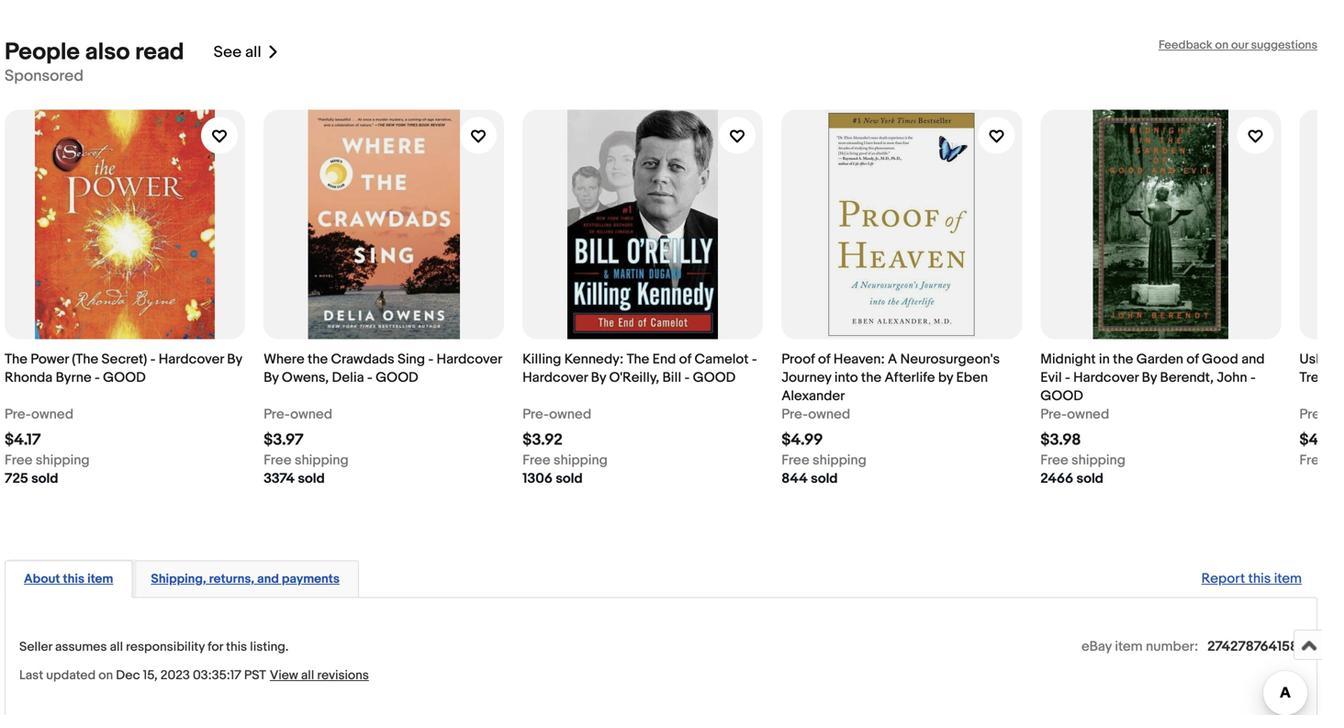 Task type: describe. For each thing, give the bounding box(es) containing it.
camelot
[[695, 351, 749, 368]]

725
[[5, 471, 28, 487]]

(the
[[72, 351, 98, 368]]

pre- inside proof of heaven: a neurosurgeon's journey into the afterlife by eben alexander pre-owned $4.99 free shipping 844 sold
[[782, 407, 809, 423]]

revisions
[[317, 668, 369, 684]]

Free text field
[[1300, 452, 1323, 470]]

free shipping text field for $3.92
[[523, 452, 608, 470]]

free shipping text field for $4.17
[[5, 452, 90, 470]]

feedback on our suggestions
[[1159, 38, 1318, 52]]

pre-owned $3.97 free shipping 3374 sold
[[264, 407, 349, 487]]

2 vertical spatial all
[[301, 668, 314, 684]]

274278764158
[[1208, 639, 1299, 655]]

midnight
[[1041, 351, 1097, 368]]

sold for $4.17
[[31, 471, 58, 487]]

free shipping text field for $3.97
[[264, 452, 349, 470]]

03:35:17
[[193, 668, 241, 684]]

free inside pre-owned $3.92 free shipping 1306 sold
[[523, 452, 551, 469]]

15,
[[143, 668, 158, 684]]

owned for $3.97
[[290, 407, 333, 423]]

midnight in the garden of good and evil - hardcover by berendt, john - good pre-owned $3.98 free shipping 2466 sold
[[1041, 351, 1266, 487]]

hardcover inside where the crawdads sing - hardcover by owens, delia - good
[[437, 351, 502, 368]]

$3.98 text field
[[1041, 431, 1082, 450]]

tab list containing about this item
[[5, 557, 1318, 598]]

about
[[24, 572, 60, 588]]

free shipping text field for $4.99
[[782, 452, 867, 470]]

ebay
[[1082, 639, 1113, 655]]

item for report this item
[[1275, 571, 1303, 588]]

number:
[[1147, 639, 1199, 655]]

725 sold text field
[[5, 470, 58, 488]]

2466 sold text field
[[1041, 470, 1104, 488]]

- right john
[[1251, 370, 1257, 386]]

sponsored
[[5, 67, 84, 86]]

dec
[[116, 668, 140, 684]]

rhonda
[[5, 370, 53, 386]]

our
[[1232, 38, 1249, 52]]

- right sing
[[428, 351, 434, 368]]

pre- for free
[[1300, 407, 1323, 423]]

good inside midnight in the garden of good and evil - hardcover by berendt, john - good pre-owned $3.98 free shipping 2466 sold
[[1041, 388, 1084, 405]]

by inside where the crawdads sing - hardcover by owens, delia - good
[[264, 370, 279, 386]]

- down "crawdads"
[[367, 370, 373, 386]]

report this item link
[[1193, 562, 1312, 597]]

shipping for $3.97
[[295, 452, 349, 469]]

where
[[264, 351, 305, 368]]

good inside killing kennedy: the end of camelot - hardcover by o'reilly, bill - good
[[693, 370, 736, 386]]

returns,
[[209, 572, 254, 588]]

pre- for $3.97
[[264, 407, 290, 423]]

of inside proof of heaven: a neurosurgeon's journey into the afterlife by eben alexander pre-owned $4.99 free shipping 844 sold
[[819, 351, 831, 368]]

$4.
[[1300, 431, 1323, 450]]

6 free from the left
[[1300, 452, 1323, 469]]

owned inside midnight in the garden of good and evil - hardcover by berendt, john - good pre-owned $3.98 free shipping 2466 sold
[[1068, 407, 1110, 423]]

$4.17 text field
[[5, 431, 41, 450]]

see
[[214, 43, 242, 62]]

844 sold text field
[[782, 470, 838, 488]]

- right evil
[[1066, 370, 1071, 386]]

free inside pre-owned $3.97 free shipping 3374 sold
[[264, 452, 292, 469]]

report this item
[[1202, 571, 1303, 588]]

also
[[85, 38, 130, 67]]

shipping, returns, and payments
[[151, 572, 340, 588]]

2466
[[1041, 471, 1074, 487]]

the inside "the power (the secret) - hardcover by rhonda byrne - good"
[[5, 351, 27, 368]]

payments
[[282, 572, 340, 588]]

hardcover inside killing kennedy: the end of camelot - hardcover by o'reilly, bill - good
[[523, 370, 588, 386]]

shipping, returns, and payments button
[[151, 571, 340, 588]]

sold for $3.97
[[298, 471, 325, 487]]

pre-owned $3.92 free shipping 1306 sold
[[523, 407, 608, 487]]

neurosurgeon's
[[901, 351, 1001, 368]]

delia
[[332, 370, 364, 386]]

pre- $4. free
[[1300, 407, 1323, 469]]

view all revisions link
[[266, 667, 369, 684]]

this for report
[[1249, 571, 1272, 588]]

item for about this item
[[87, 572, 113, 588]]

shipping for $3.92
[[554, 452, 608, 469]]

alexander
[[782, 388, 845, 405]]

3374 sold text field
[[264, 470, 325, 488]]

journey
[[782, 370, 832, 386]]

sing
[[398, 351, 425, 368]]

pre-owned $4.17 free shipping 725 sold
[[5, 407, 90, 487]]

people
[[5, 38, 80, 67]]

shipping inside proof of heaven: a neurosurgeon's journey into the afterlife by eben alexander pre-owned $4.99 free shipping 844 sold
[[813, 452, 867, 469]]

john
[[1218, 370, 1248, 386]]

pst
[[244, 668, 266, 684]]

proof
[[782, 351, 816, 368]]

0 horizontal spatial all
[[110, 640, 123, 655]]

1 horizontal spatial on
[[1216, 38, 1229, 52]]

$3.97 text field
[[264, 431, 304, 450]]

last
[[19, 668, 43, 684]]

- down the (the
[[95, 370, 100, 386]]

seller assumes all responsibility for this listing.
[[19, 640, 289, 655]]

where the crawdads sing - hardcover by owens, delia - good
[[264, 351, 502, 386]]

updated
[[46, 668, 96, 684]]

garden
[[1137, 351, 1184, 368]]

pre- for $3.92
[[523, 407, 550, 423]]

heaven:
[[834, 351, 885, 368]]



Task type: locate. For each thing, give the bounding box(es) containing it.
0 horizontal spatial the
[[5, 351, 27, 368]]

listing.
[[250, 640, 289, 655]]

ebay item number: 274278764158
[[1082, 639, 1299, 655]]

shipping up 844 sold text field
[[813, 452, 867, 469]]

all right see
[[245, 43, 262, 62]]

3 free shipping text field from the left
[[1041, 452, 1126, 470]]

all inside see all link
[[245, 43, 262, 62]]

shipping inside pre-owned $3.97 free shipping 3374 sold
[[295, 452, 349, 469]]

owned inside pre-owned $4.17 free shipping 725 sold
[[31, 407, 73, 423]]

owned down the owens,
[[290, 407, 333, 423]]

by down where
[[264, 370, 279, 386]]

good inside "the power (the secret) - hardcover by rhonda byrne - good"
[[103, 370, 146, 386]]

owned up $3.98 text box
[[1068, 407, 1110, 423]]

and right returns,
[[257, 572, 279, 588]]

pre- up the $3.92 text field
[[523, 407, 550, 423]]

free up the 725
[[5, 452, 33, 469]]

the inside midnight in the garden of good and evil - hardcover by berendt, john - good pre-owned $3.98 free shipping 2466 sold
[[1114, 351, 1134, 368]]

of up journey
[[819, 351, 831, 368]]

1 horizontal spatial free shipping text field
[[782, 452, 867, 470]]

free shipping text field down $4.17
[[5, 452, 90, 470]]

by inside midnight in the garden of good and evil - hardcover by berendt, john - good pre-owned $3.98 free shipping 2466 sold
[[1143, 370, 1158, 386]]

hardcover right secret)
[[159, 351, 224, 368]]

1 horizontal spatial item
[[1116, 639, 1143, 655]]

owned for $3.92
[[550, 407, 592, 423]]

and up john
[[1242, 351, 1266, 368]]

Pre- text field
[[1300, 406, 1323, 424]]

of for killing kennedy: the end of camelot - hardcover by o'reilly, bill - good
[[680, 351, 692, 368]]

pre- for $4.17
[[5, 407, 31, 423]]

free
[[5, 452, 33, 469], [264, 452, 292, 469], [523, 452, 551, 469], [782, 452, 810, 469], [1041, 452, 1069, 469], [1300, 452, 1323, 469]]

in
[[1100, 351, 1111, 368]]

3 owned from the left
[[550, 407, 592, 423]]

hardcover inside midnight in the garden of good and evil - hardcover by berendt, john - good pre-owned $3.98 free shipping 2466 sold
[[1074, 370, 1139, 386]]

o'reilly,
[[610, 370, 660, 386]]

2 horizontal spatial all
[[301, 668, 314, 684]]

the power (the secret) - hardcover by rhonda byrne - good
[[5, 351, 242, 386]]

of right end
[[680, 351, 692, 368]]

kennedy:
[[565, 351, 624, 368]]

0 vertical spatial all
[[245, 43, 262, 62]]

3 sold from the left
[[556, 471, 583, 487]]

pre- inside pre-owned $4.17 free shipping 725 sold
[[5, 407, 31, 423]]

shipping inside pre-owned $3.92 free shipping 1306 sold
[[554, 452, 608, 469]]

5 shipping from the left
[[1072, 452, 1126, 469]]

into
[[835, 370, 859, 386]]

on left the our
[[1216, 38, 1229, 52]]

proof of heaven: a neurosurgeon's journey into the afterlife by eben alexander pre-owned $4.99 free shipping 844 sold
[[782, 351, 1001, 487]]

power
[[31, 351, 69, 368]]

5 owned from the left
[[1068, 407, 1110, 423]]

all right view
[[301, 668, 314, 684]]

evil
[[1041, 370, 1063, 386]]

hardcover down in on the right of page
[[1074, 370, 1139, 386]]

the right in on the right of page
[[1114, 351, 1134, 368]]

3 pre-owned text field from the left
[[523, 406, 592, 424]]

by
[[939, 370, 954, 386]]

2 free shipping text field from the left
[[523, 452, 608, 470]]

$4.17
[[5, 431, 41, 450]]

Free shipping text field
[[264, 452, 349, 470], [523, 452, 608, 470], [1041, 452, 1126, 470]]

-
[[150, 351, 156, 368], [428, 351, 434, 368], [752, 351, 758, 368], [95, 370, 100, 386], [367, 370, 373, 386], [685, 370, 690, 386], [1066, 370, 1071, 386], [1251, 370, 1257, 386]]

owned down alexander
[[809, 407, 851, 423]]

4 owned from the left
[[809, 407, 851, 423]]

the up the rhonda
[[5, 351, 27, 368]]

this inside button
[[63, 572, 85, 588]]

on
[[1216, 38, 1229, 52], [99, 668, 113, 684]]

2 shipping from the left
[[295, 452, 349, 469]]

Free shipping text field
[[5, 452, 90, 470], [782, 452, 867, 470]]

owned inside proof of heaven: a neurosurgeon's journey into the afterlife by eben alexander pre-owned $4.99 free shipping 844 sold
[[809, 407, 851, 423]]

sold right 1306
[[556, 471, 583, 487]]

pre-
[[5, 407, 31, 423], [264, 407, 290, 423], [523, 407, 550, 423], [782, 407, 809, 423], [1041, 407, 1068, 423], [1300, 407, 1323, 423]]

sold right 3374
[[298, 471, 325, 487]]

2 horizontal spatial item
[[1275, 571, 1303, 588]]

the up o'reilly, at the bottom left of the page
[[627, 351, 650, 368]]

shipping up 1306 sold text box
[[554, 452, 608, 469]]

free shipping text field down $4.99 'text field'
[[782, 452, 867, 470]]

2 horizontal spatial of
[[1187, 351, 1200, 368]]

by inside "the power (the secret) - hardcover by rhonda byrne - good"
[[227, 351, 242, 368]]

2 of from the left
[[819, 351, 831, 368]]

view
[[270, 668, 298, 684]]

the inside killing kennedy: the end of camelot - hardcover by o'reilly, bill - good
[[627, 351, 650, 368]]

2 horizontal spatial free shipping text field
[[1041, 452, 1126, 470]]

good down secret)
[[103, 370, 146, 386]]

pre-owned text field up $3.98 text box
[[1041, 406, 1110, 424]]

2 owned from the left
[[290, 407, 333, 423]]

1 vertical spatial and
[[257, 572, 279, 588]]

byrne
[[56, 370, 92, 386]]

1 horizontal spatial the
[[862, 370, 882, 386]]

$3.92
[[523, 431, 563, 450]]

5 pre- from the left
[[1041, 407, 1068, 423]]

- right secret)
[[150, 351, 156, 368]]

2 sold from the left
[[298, 471, 325, 487]]

See all text field
[[214, 43, 262, 62]]

2 pre-owned text field from the left
[[264, 406, 333, 424]]

shipping up 3374 sold text box
[[295, 452, 349, 469]]

2 free shipping text field from the left
[[782, 452, 867, 470]]

6 pre- from the left
[[1300, 407, 1323, 423]]

$4.99
[[782, 431, 824, 450]]

and inside button
[[257, 572, 279, 588]]

hardcover
[[159, 351, 224, 368], [437, 351, 502, 368], [523, 370, 588, 386], [1074, 370, 1139, 386]]

this right for
[[226, 640, 247, 655]]

secret)
[[101, 351, 147, 368]]

pre-owned text field for $3.92
[[523, 406, 592, 424]]

owens,
[[282, 370, 329, 386]]

good
[[103, 370, 146, 386], [376, 370, 419, 386], [693, 370, 736, 386], [1041, 388, 1084, 405]]

1 free from the left
[[5, 452, 33, 469]]

report
[[1202, 571, 1246, 588]]

shipping up "725 sold" text box
[[36, 452, 90, 469]]

shipping for $4.17
[[36, 452, 90, 469]]

0 horizontal spatial free shipping text field
[[5, 452, 90, 470]]

by down kennedy:
[[591, 370, 606, 386]]

1 horizontal spatial and
[[1242, 351, 1266, 368]]

free up 844
[[782, 452, 810, 469]]

for
[[208, 640, 223, 655]]

3 shipping from the left
[[554, 452, 608, 469]]

assumes
[[55, 640, 107, 655]]

this right about
[[63, 572, 85, 588]]

seller
[[19, 640, 52, 655]]

0 horizontal spatial item
[[87, 572, 113, 588]]

1306
[[523, 471, 553, 487]]

1 horizontal spatial the
[[627, 351, 650, 368]]

0 horizontal spatial the
[[308, 351, 328, 368]]

responsibility
[[126, 640, 205, 655]]

sold inside pre-owned $3.92 free shipping 1306 sold
[[556, 471, 583, 487]]

$3.97
[[264, 431, 304, 450]]

$4.99 text field
[[782, 431, 824, 450]]

berendt,
[[1161, 370, 1215, 386]]

owned up $3.92 on the left
[[550, 407, 592, 423]]

by
[[227, 351, 242, 368], [264, 370, 279, 386], [591, 370, 606, 386], [1143, 370, 1158, 386]]

the
[[308, 351, 328, 368], [1114, 351, 1134, 368], [862, 370, 882, 386]]

pre- up $4.17 text field
[[5, 407, 31, 423]]

the
[[5, 351, 27, 368], [627, 351, 650, 368]]

about this item
[[24, 572, 113, 588]]

of inside killing kennedy: the end of camelot - hardcover by o'reilly, bill - good
[[680, 351, 692, 368]]

- right bill
[[685, 370, 690, 386]]

free up 3374
[[264, 452, 292, 469]]

3 of from the left
[[1187, 351, 1200, 368]]

4 shipping from the left
[[813, 452, 867, 469]]

4 free from the left
[[782, 452, 810, 469]]

this
[[1249, 571, 1272, 588], [63, 572, 85, 588], [226, 640, 247, 655]]

item right report on the bottom right of page
[[1275, 571, 1303, 588]]

the inside where the crawdads sing - hardcover by owens, delia - good
[[308, 351, 328, 368]]

crawdads
[[331, 351, 395, 368]]

5 pre-owned text field from the left
[[1041, 406, 1110, 424]]

this right report on the bottom right of page
[[1249, 571, 1272, 588]]

see all link
[[214, 38, 280, 67]]

pre-owned text field for $3.98
[[1041, 406, 1110, 424]]

about this item button
[[24, 571, 113, 588]]

Pre-owned text field
[[5, 406, 73, 424], [264, 406, 333, 424], [523, 406, 592, 424], [782, 406, 851, 424], [1041, 406, 1110, 424]]

owned inside pre-owned $3.97 free shipping 3374 sold
[[290, 407, 333, 423]]

item right ebay at the right
[[1116, 639, 1143, 655]]

free up 2466
[[1041, 452, 1069, 469]]

good down the camelot
[[693, 370, 736, 386]]

item inside about this item button
[[87, 572, 113, 588]]

pre- up $4.
[[1300, 407, 1323, 423]]

2 the from the left
[[627, 351, 650, 368]]

pre- up the '$3.97' text field at the left bottom
[[264, 407, 290, 423]]

1 horizontal spatial all
[[245, 43, 262, 62]]

free up 1306
[[523, 452, 551, 469]]

pre- inside midnight in the garden of good and evil - hardcover by berendt, john - good pre-owned $3.98 free shipping 2466 sold
[[1041, 407, 1068, 423]]

item inside the report this item link
[[1275, 571, 1303, 588]]

shipping
[[36, 452, 90, 469], [295, 452, 349, 469], [554, 452, 608, 469], [813, 452, 867, 469], [1072, 452, 1126, 469]]

1 horizontal spatial of
[[819, 351, 831, 368]]

1 of from the left
[[680, 351, 692, 368]]

of
[[680, 351, 692, 368], [819, 351, 831, 368], [1187, 351, 1200, 368]]

read
[[135, 38, 184, 67]]

sold right the 725
[[31, 471, 58, 487]]

free shipping text field down $3.97
[[264, 452, 349, 470]]

the up the owens,
[[308, 351, 328, 368]]

feedback on our suggestions link
[[1159, 38, 1318, 52]]

0 vertical spatial and
[[1242, 351, 1266, 368]]

2023
[[161, 668, 190, 684]]

5 free from the left
[[1041, 452, 1069, 469]]

1 pre-owned text field from the left
[[5, 406, 73, 424]]

item
[[1275, 571, 1303, 588], [87, 572, 113, 588], [1116, 639, 1143, 655]]

and inside midnight in the garden of good and evil - hardcover by berendt, john - good pre-owned $3.98 free shipping 2466 sold
[[1242, 351, 1266, 368]]

good down evil
[[1041, 388, 1084, 405]]

hardcover right sing
[[437, 351, 502, 368]]

4 pre- from the left
[[782, 407, 809, 423]]

on left dec
[[99, 668, 113, 684]]

3 pre- from the left
[[523, 407, 550, 423]]

a
[[888, 351, 898, 368]]

killing kennedy: the end of camelot - hardcover by o'reilly, bill - good
[[523, 351, 758, 386]]

see all
[[214, 43, 262, 62]]

sold inside pre-owned $4.17 free shipping 725 sold
[[31, 471, 58, 487]]

free shipping text field down $3.98 text box
[[1041, 452, 1126, 470]]

3374
[[264, 471, 295, 487]]

tab list
[[5, 557, 1318, 598]]

pre- inside pre-owned $3.97 free shipping 3374 sold
[[264, 407, 290, 423]]

afterlife
[[885, 370, 936, 386]]

pre- up $3.98 text box
[[1041, 407, 1068, 423]]

0 vertical spatial on
[[1216, 38, 1229, 52]]

5 sold from the left
[[1077, 471, 1104, 487]]

by left where
[[227, 351, 242, 368]]

pre-owned text field down alexander
[[782, 406, 851, 424]]

pre-owned text field for $4.99
[[782, 406, 851, 424]]

free shipping text field for $3.98
[[1041, 452, 1126, 470]]

844
[[782, 471, 808, 487]]

0 horizontal spatial free shipping text field
[[264, 452, 349, 470]]

2 pre- from the left
[[264, 407, 290, 423]]

sold right 2466
[[1077, 471, 1104, 487]]

pre-owned text field for $3.97
[[264, 406, 333, 424]]

eben
[[957, 370, 989, 386]]

free down the $4. text box
[[1300, 452, 1323, 469]]

0 horizontal spatial and
[[257, 572, 279, 588]]

pre- down alexander
[[782, 407, 809, 423]]

of inside midnight in the garden of good and evil - hardcover by berendt, john - good pre-owned $3.98 free shipping 2466 sold
[[1187, 351, 1200, 368]]

the down the heaven:
[[862, 370, 882, 386]]

owned for $4.17
[[31, 407, 73, 423]]

shipping,
[[151, 572, 206, 588]]

free inside proof of heaven: a neurosurgeon's journey into the afterlife by eben alexander pre-owned $4.99 free shipping 844 sold
[[782, 452, 810, 469]]

by down garden at the right of the page
[[1143, 370, 1158, 386]]

1 the from the left
[[5, 351, 27, 368]]

this for about
[[63, 572, 85, 588]]

usb
[[1300, 351, 1323, 386]]

0 horizontal spatial this
[[63, 572, 85, 588]]

owned inside pre-owned $3.92 free shipping 1306 sold
[[550, 407, 592, 423]]

people also read
[[5, 38, 184, 67]]

of for midnight in the garden of good and evil - hardcover by berendt, john - good pre-owned $3.98 free shipping 2466 sold
[[1187, 351, 1200, 368]]

1 horizontal spatial this
[[226, 640, 247, 655]]

owned up $4.17 text field
[[31, 407, 73, 423]]

0 horizontal spatial of
[[680, 351, 692, 368]]

$3.92 text field
[[523, 431, 563, 450]]

1 free shipping text field from the left
[[5, 452, 90, 470]]

hardcover inside "the power (the secret) - hardcover by rhonda byrne - good"
[[159, 351, 224, 368]]

pre- inside pre-owned $3.92 free shipping 1306 sold
[[523, 407, 550, 423]]

all
[[245, 43, 262, 62], [110, 640, 123, 655], [301, 668, 314, 684]]

- right the camelot
[[752, 351, 758, 368]]

$4. text field
[[1300, 431, 1323, 450]]

1 vertical spatial on
[[99, 668, 113, 684]]

4 sold from the left
[[811, 471, 838, 487]]

shipping up '2466 sold' text field
[[1072, 452, 1126, 469]]

suggestions
[[1252, 38, 1318, 52]]

1 sold from the left
[[31, 471, 58, 487]]

pre-owned text field up $3.92 on the left
[[523, 406, 592, 424]]

free inside pre-owned $4.17 free shipping 725 sold
[[5, 452, 33, 469]]

$3.98
[[1041, 431, 1082, 450]]

of up berendt,
[[1187, 351, 1200, 368]]

sold inside proof of heaven: a neurosurgeon's journey into the afterlife by eben alexander pre-owned $4.99 free shipping 844 sold
[[811, 471, 838, 487]]

1 pre- from the left
[[5, 407, 31, 423]]

1 vertical spatial all
[[110, 640, 123, 655]]

2 horizontal spatial this
[[1249, 571, 1272, 588]]

hardcover down killing
[[523, 370, 588, 386]]

sold inside midnight in the garden of good and evil - hardcover by berendt, john - good pre-owned $3.98 free shipping 2466 sold
[[1077, 471, 1104, 487]]

shipping inside midnight in the garden of good and evil - hardcover by berendt, john - good pre-owned $3.98 free shipping 2466 sold
[[1072, 452, 1126, 469]]

1 horizontal spatial free shipping text field
[[523, 452, 608, 470]]

killing
[[523, 351, 562, 368]]

end
[[653, 351, 676, 368]]

1 owned from the left
[[31, 407, 73, 423]]

4 pre-owned text field from the left
[[782, 406, 851, 424]]

pre-owned text field up the '$3.97' text field at the left bottom
[[264, 406, 333, 424]]

the inside proof of heaven: a neurosurgeon's journey into the afterlife by eben alexander pre-owned $4.99 free shipping 844 sold
[[862, 370, 882, 386]]

Sponsored text field
[[5, 67, 84, 86]]

good inside where the crawdads sing - hardcover by owens, delia - good
[[376, 370, 419, 386]]

sold inside pre-owned $3.97 free shipping 3374 sold
[[298, 471, 325, 487]]

all up dec
[[110, 640, 123, 655]]

good down sing
[[376, 370, 419, 386]]

3 free from the left
[[523, 452, 551, 469]]

feedback
[[1159, 38, 1213, 52]]

0 horizontal spatial on
[[99, 668, 113, 684]]

sold for $3.92
[[556, 471, 583, 487]]

1306 sold text field
[[523, 470, 583, 488]]

1 shipping from the left
[[36, 452, 90, 469]]

2 free from the left
[[264, 452, 292, 469]]

shipping inside pre-owned $4.17 free shipping 725 sold
[[36, 452, 90, 469]]

pre-owned text field for $4.17
[[5, 406, 73, 424]]

2 horizontal spatial the
[[1114, 351, 1134, 368]]

free inside midnight in the garden of good and evil - hardcover by berendt, john - good pre-owned $3.98 free shipping 2466 sold
[[1041, 452, 1069, 469]]

1 free shipping text field from the left
[[264, 452, 349, 470]]

last updated on dec 15, 2023 03:35:17 pst view all revisions
[[19, 668, 369, 684]]

bill
[[663, 370, 682, 386]]

item right about
[[87, 572, 113, 588]]

pre-owned text field up $4.17
[[5, 406, 73, 424]]

sold right 844
[[811, 471, 838, 487]]

by inside killing kennedy: the end of camelot - hardcover by o'reilly, bill - good
[[591, 370, 606, 386]]

free shipping text field down the $3.92 text field
[[523, 452, 608, 470]]

good
[[1203, 351, 1239, 368]]



Task type: vqa. For each thing, say whether or not it's contained in the screenshot.
the leftmost all
yes



